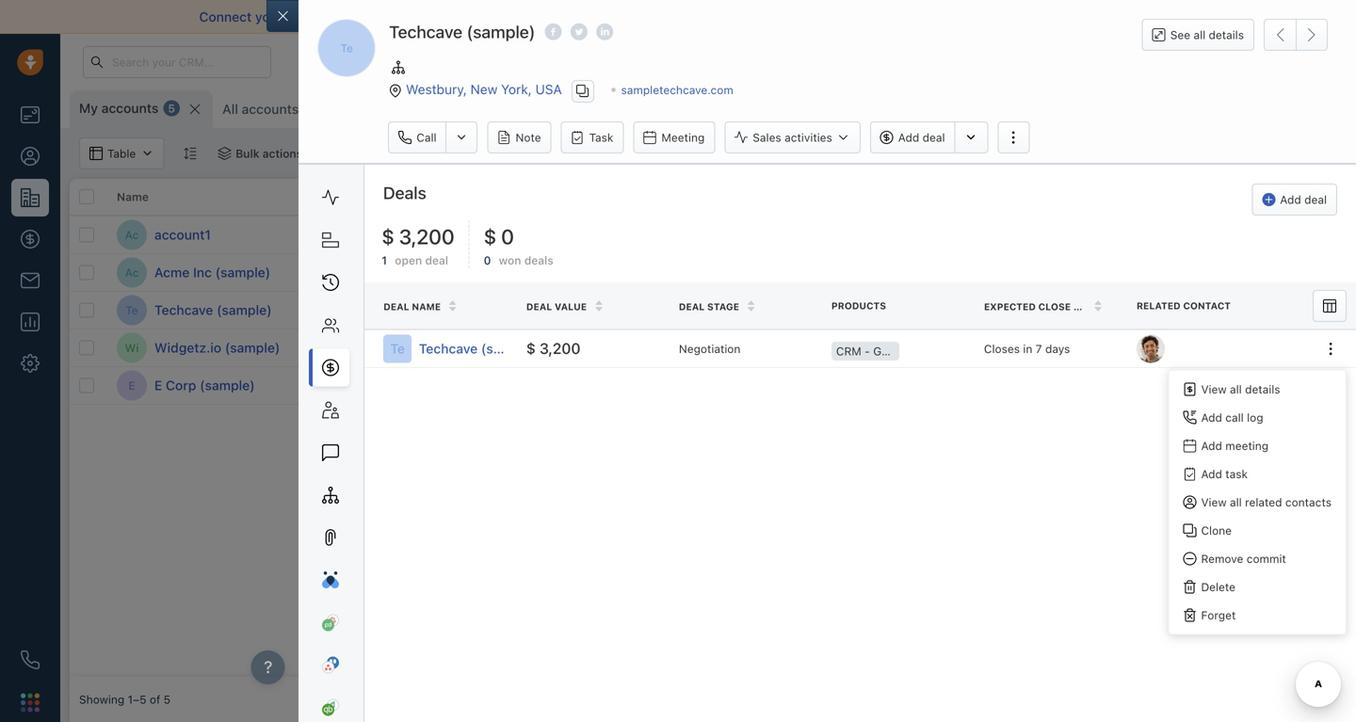 Task type: vqa. For each thing, say whether or not it's contained in the screenshot.
FORGET
yes



Task type: describe. For each thing, give the bounding box(es) containing it.
widgetz.io (sample) link
[[154, 339, 280, 357]]

$ 3,200 1 open deal
[[381, 224, 454, 267]]

1 filter applied
[[348, 147, 425, 160]]

wi
[[125, 341, 139, 355]]

forget
[[1201, 609, 1236, 622]]

enable
[[517, 9, 559, 24]]

deal name
[[383, 301, 441, 312]]

+ right products
[[927, 304, 934, 317]]

note
[[515, 131, 541, 144]]

call
[[416, 131, 436, 144]]

john smith for 5,600
[[808, 341, 868, 355]]

j image
[[363, 371, 393, 401]]

1 vertical spatial add deal
[[1280, 193, 1327, 206]]

widgetz.io link
[[503, 341, 558, 355]]

john smith for 3,200
[[808, 304, 868, 317]]

new
[[470, 81, 497, 97]]

1–5
[[128, 693, 146, 706]]

call
[[1226, 411, 1244, 424]]

account1 link
[[154, 226, 211, 244]]

products
[[832, 301, 886, 311]]

view for view all related contacts
[[1201, 496, 1227, 509]]

so
[[945, 9, 959, 24]]

showing
[[79, 693, 124, 706]]

$ left 5,600
[[644, 339, 654, 357]]

widgetz.io (sample)
[[154, 340, 280, 356]]

s image
[[363, 295, 393, 325]]

task inside grid
[[961, 304, 984, 317]]

te for the rightmost techcave (sample) link
[[390, 341, 405, 356]]

2 vertical spatial 3,200
[[540, 340, 581, 358]]

add call log
[[1201, 411, 1264, 424]]

expected close date
[[984, 301, 1099, 312]]

deal stage
[[679, 301, 739, 312]]

ac for acme inc (sample)
[[125, 266, 139, 279]]

related
[[1245, 496, 1282, 509]]

techcave (sample) for the rightmost techcave (sample) link
[[419, 341, 536, 356]]

westbury, new york, usa
[[406, 81, 562, 97]]

my
[[79, 100, 98, 116]]

19266520001
[[1209, 302, 1283, 315]]

inc
[[193, 265, 212, 280]]

add up sampleacme.com
[[557, 228, 577, 242]]

click right close
[[1078, 304, 1105, 317]]

click up add call log
[[1220, 377, 1246, 390]]

john for $ 5,600
[[808, 341, 834, 355]]

date
[[1074, 301, 1099, 312]]

name
[[412, 301, 441, 312]]

all for view all details
[[1230, 383, 1242, 396]]

see all details button
[[1142, 19, 1255, 51]]

add up the log
[[1263, 377, 1283, 390]]

l image
[[363, 258, 393, 288]]

+ right the 2
[[1068, 341, 1075, 355]]

won
[[498, 254, 521, 267]]

filter
[[356, 147, 382, 160]]

widgetz.io
[[154, 340, 221, 356]]

delete
[[1201, 581, 1236, 594]]

dialog containing $ 3,200
[[266, 0, 1356, 722]]

1 inside button
[[348, 147, 353, 160]]

0 horizontal spatial of
[[150, 693, 160, 706]]

$ up $ 5,600 at the top of the page
[[644, 301, 654, 319]]

and
[[491, 9, 514, 24]]

e corp (sample) link
[[154, 376, 255, 395]]

smith for $ 5,600
[[837, 341, 868, 355]]

sync
[[604, 9, 634, 24]]

+ add task
[[927, 304, 984, 317]]

1 vertical spatial add deal button
[[1252, 184, 1337, 216]]

techcave for techcave (sample) link to the top
[[154, 302, 213, 318]]

2-
[[562, 9, 576, 24]]

remove commit
[[1201, 552, 1286, 565]]

sales activities
[[752, 131, 832, 144]]

don't
[[989, 9, 1022, 24]]

+ up won at the left of the page
[[503, 228, 510, 242]]

1 horizontal spatial techcave (sample) link
[[419, 339, 536, 358]]

1 vertical spatial contacts
[[1286, 496, 1332, 509]]

1 filter applied button
[[315, 138, 437, 170]]

in for due
[[1035, 341, 1044, 355]]

note button
[[487, 121, 551, 153]]

to right the 2
[[1108, 341, 1118, 355]]

deals
[[383, 183, 426, 203]]

add right date
[[1122, 304, 1142, 317]]

+ up due in 2 days
[[1068, 304, 1075, 317]]

add down related contact
[[1122, 341, 1142, 355]]

1 horizontal spatial sampletechcave.com link
[[621, 83, 733, 97]]

0 vertical spatial techcave
[[389, 22, 462, 42]]

way
[[576, 9, 601, 24]]

j image
[[363, 333, 393, 363]]

o
[[572, 103, 581, 116]]

deal for deal value
[[526, 301, 552, 312]]

days for due in 2 days
[[1058, 341, 1082, 355]]

press space to select this row. row containing widgetz.io (sample)
[[70, 330, 352, 367]]

view all related contacts
[[1201, 496, 1332, 509]]

view all details link
[[1169, 375, 1346, 404]]

value
[[555, 301, 587, 312]]

connect
[[199, 9, 252, 24]]

1 vertical spatial sampletechcave.com link
[[503, 304, 615, 317]]

in for closes
[[1023, 342, 1033, 355]]

1 vertical spatial 5
[[164, 693, 171, 706]]

phone element
[[11, 641, 49, 679]]

deliverability
[[408, 9, 487, 24]]

closes in 7 days
[[984, 342, 1070, 355]]

(sample) down deal value
[[481, 341, 536, 356]]

$ inside $ 3,200 1 open deal
[[381, 224, 394, 249]]

due in 2 days
[[1012, 341, 1082, 355]]

contacts inside grid
[[407, 190, 455, 203]]

related contact
[[1137, 301, 1231, 311]]

all accounts
[[222, 101, 299, 117]]

sales
[[752, 131, 781, 144]]

(sample) left facebook circled image
[[466, 22, 535, 42]]

account1
[[154, 227, 211, 243]]

bulk actions button
[[206, 138, 315, 170]]

bulk actions
[[236, 147, 302, 160]]

(sample) down widgetz.io (sample) link
[[200, 378, 255, 393]]

ac for account1
[[125, 228, 139, 242]]

expected
[[984, 301, 1036, 312]]

bulk
[[236, 147, 259, 160]]

log
[[1247, 411, 1264, 424]]

click right the 2
[[1078, 341, 1105, 355]]

e corp (sample)
[[154, 378, 255, 393]]

contact
[[1183, 301, 1231, 311]]

(sample) up widgetz.io (sample) at the left top
[[217, 302, 272, 318]]

2 - from the left
[[367, 228, 372, 242]]

accounts for my
[[101, 100, 159, 116]]

$ inside $ 0 0 won deals
[[483, 224, 496, 249]]

linkedin circled image
[[596, 22, 613, 42]]

accounts for all
[[242, 101, 299, 117]]

usa
[[535, 81, 562, 97]]

19266520001 link
[[1209, 300, 1283, 320]]

scratch.
[[1139, 9, 1190, 24]]

+ click to add up due in 2 days
[[1068, 304, 1142, 317]]

0 horizontal spatial 0
[[483, 254, 491, 267]]

from
[[1107, 9, 1136, 24]]

to left start
[[1058, 9, 1070, 24]]

activities
[[784, 131, 832, 144]]

press space to select this row. row containing account1
[[70, 217, 352, 254]]

0 horizontal spatial $ 3,200
[[526, 340, 581, 358]]

call button
[[388, 121, 446, 153]]

days for closes in 7 days
[[1045, 342, 1070, 355]]

details for see all details
[[1209, 28, 1244, 41]]

7
[[1036, 342, 1042, 355]]

deal value
[[526, 301, 587, 312]]

related for related contact
[[1137, 301, 1181, 311]]

york,
[[501, 81, 532, 97]]

you
[[963, 9, 986, 24]]

see
[[1170, 28, 1191, 41]]

click up deals
[[513, 228, 539, 242]]

all for view all related contacts
[[1230, 496, 1242, 509]]

e for e
[[128, 379, 135, 392]]



Task type: locate. For each thing, give the bounding box(es) containing it.
$ 3,200 down deal value
[[526, 340, 581, 358]]

all left related
[[1230, 496, 1242, 509]]

3 deal from the left
[[679, 301, 705, 312]]

0 horizontal spatial techcave (sample) link
[[154, 301, 272, 320]]

clone
[[1201, 524, 1232, 537]]

1 horizontal spatial accounts
[[242, 101, 299, 117]]

my accounts link
[[79, 99, 159, 118]]

1 - from the left
[[362, 228, 367, 242]]

1
[[348, 147, 353, 160], [381, 254, 387, 267]]

+ click to add
[[503, 228, 577, 242], [1068, 304, 1142, 317], [1068, 341, 1142, 355], [1209, 377, 1283, 390]]

sampletechcave.com down sampleacme.com
[[503, 304, 615, 317]]

1 john smith from the top
[[808, 304, 868, 317]]

sampleacme.com
[[503, 266, 596, 279]]

grid containing $ 3,200
[[70, 177, 1356, 677]]

details right see
[[1209, 28, 1244, 41]]

0 vertical spatial smith
[[837, 304, 868, 317]]

container_wx8msf4aqz5i3rn1 image left bulk
[[218, 147, 231, 160]]

container_wx8msf4aqz5i3rn1 image inside 1 filter applied button
[[327, 147, 340, 160]]

1 vertical spatial related
[[1137, 301, 1181, 311]]

2 container_wx8msf4aqz5i3rn1 image from the left
[[327, 147, 340, 160]]

1 horizontal spatial te
[[340, 41, 353, 55]]

2 horizontal spatial deal
[[679, 301, 705, 312]]

2 smith from the top
[[837, 341, 868, 355]]

deal left value
[[526, 301, 552, 312]]

days right "7"
[[1045, 342, 1070, 355]]

2 vertical spatial all
[[1230, 496, 1242, 509]]

1 vertical spatial all
[[1230, 383, 1242, 396]]

so you don't have to start from scratch.
[[945, 9, 1190, 24]]

1 vertical spatial sampletechcave.com
[[503, 304, 615, 317]]

5 inside 'my accounts 5'
[[168, 102, 175, 115]]

corp
[[166, 378, 196, 393]]

1 vertical spatial view
[[1201, 496, 1227, 509]]

deal
[[922, 131, 945, 144], [1305, 193, 1327, 206], [425, 254, 448, 267]]

contacts right related
[[1286, 496, 1332, 509]]

$ down deal value
[[526, 340, 536, 358]]

details inside see all details button
[[1209, 28, 1244, 41]]

task
[[589, 131, 613, 144]]

0 vertical spatial 3,200
[[399, 224, 454, 249]]

0 vertical spatial view
[[1201, 383, 1227, 396]]

te
[[340, 41, 353, 55], [125, 304, 138, 317], [390, 341, 405, 356]]

your
[[255, 9, 283, 24]]

negotiation
[[679, 342, 741, 355]]

1 vertical spatial techcave (sample) link
[[419, 339, 536, 358]]

(sample)
[[466, 22, 535, 42], [215, 265, 270, 280], [217, 302, 272, 318], [225, 340, 280, 356], [481, 341, 536, 356], [200, 378, 255, 393]]

2 vertical spatial techcave
[[419, 341, 478, 356]]

westbury, new york, usa link
[[406, 81, 562, 97]]

my accounts 5
[[79, 100, 175, 116]]

1 horizontal spatial add deal button
[[1252, 184, 1337, 216]]

related left contact
[[1137, 301, 1181, 311]]

techcave
[[389, 22, 462, 42], [154, 302, 213, 318], [419, 341, 478, 356]]

0 vertical spatial te
[[340, 41, 353, 55]]

1 horizontal spatial contacts
[[1286, 496, 1332, 509]]

0
[[501, 224, 514, 249], [483, 254, 491, 267]]

press space to select this row. row containing e corp (sample)
[[70, 367, 352, 405]]

1 vertical spatial of
[[150, 693, 160, 706]]

dialog
[[266, 0, 1356, 722]]

0 horizontal spatial in
[[1023, 342, 1033, 355]]

in inside press space to select this row. row
[[1035, 341, 1044, 355]]

1 horizontal spatial 3,200
[[540, 340, 581, 358]]

0 vertical spatial contacts
[[407, 190, 455, 203]]

close
[[1038, 301, 1071, 312]]

row group containing $ 3,200
[[352, 217, 1356, 405]]

add inside grid
[[937, 304, 958, 317]]

+ up add call log
[[1209, 377, 1216, 390]]

1 vertical spatial details
[[1245, 383, 1281, 396]]

container_wx8msf4aqz5i3rn1 image for 1 filter applied button
[[327, 147, 340, 160]]

open
[[395, 254, 422, 267]]

to right mailbox on the left of page
[[338, 9, 351, 24]]

0 horizontal spatial add deal
[[898, 131, 945, 144]]

1 horizontal spatial details
[[1245, 383, 1281, 396]]

all up call
[[1230, 383, 1242, 396]]

1 horizontal spatial sampletechcave.com
[[621, 83, 733, 97]]

0 vertical spatial john smith
[[808, 304, 868, 317]]

1 horizontal spatial 0
[[501, 224, 514, 249]]

sampletechcave.com link up meeting button
[[621, 83, 733, 97]]

have
[[1025, 9, 1054, 24]]

5 down search your crm... text box
[[168, 102, 175, 115]]

0 vertical spatial all
[[1194, 28, 1206, 41]]

0 left won at the left of the page
[[483, 254, 491, 267]]

0 vertical spatial john
[[808, 304, 834, 317]]

task left expected
[[961, 304, 984, 317]]

0 horizontal spatial add deal button
[[870, 121, 954, 153]]

2 vertical spatial te
[[390, 341, 405, 356]]

3,200 up the open
[[399, 224, 454, 249]]

2 vertical spatial deal
[[425, 254, 448, 267]]

press space to select this row. row containing $ 3,200
[[352, 292, 1356, 330]]

john for $ 3,200
[[808, 304, 834, 317]]

te inside press space to select this row. row
[[125, 304, 138, 317]]

add task
[[1201, 468, 1248, 481]]

container_wx8msf4aqz5i3rn1 image for bulk actions button
[[218, 147, 231, 160]]

e left corp
[[154, 378, 162, 393]]

1 vertical spatial 3,200
[[657, 301, 699, 319]]

1 ac from the top
[[125, 228, 139, 242]]

add meeting
[[1201, 439, 1269, 452]]

techcave (sample) down name
[[419, 341, 536, 356]]

details up the log
[[1245, 383, 1281, 396]]

1 horizontal spatial add deal
[[1280, 193, 1327, 206]]

to up deals
[[543, 228, 553, 242]]

techcave (sample)
[[389, 22, 535, 42], [154, 302, 272, 318], [419, 341, 536, 356]]

closes
[[984, 342, 1020, 355]]

1 deal from the left
[[383, 301, 409, 312]]

cell
[[635, 217, 776, 253], [776, 217, 917, 253], [917, 217, 1059, 253], [1059, 217, 1200, 253], [1341, 217, 1356, 253], [1341, 254, 1356, 291], [1341, 292, 1356, 329], [1341, 330, 1356, 366], [1341, 367, 1356, 404]]

2 view from the top
[[1201, 496, 1227, 509]]

press space to select this row. row containing techcave (sample)
[[70, 292, 352, 330]]

1 vertical spatial techcave
[[154, 302, 213, 318]]

te inside button
[[340, 41, 353, 55]]

press space to select this row. row containing sampleacme.com
[[352, 254, 1356, 292]]

5 right 1–5
[[164, 693, 171, 706]]

0 vertical spatial techcave (sample)
[[389, 22, 535, 42]]

1 vertical spatial ac
[[125, 266, 139, 279]]

all
[[1194, 28, 1206, 41], [1230, 383, 1242, 396], [1230, 496, 1242, 509]]

techcave for the rightmost techcave (sample) link
[[419, 341, 478, 356]]

2 horizontal spatial te
[[390, 341, 405, 356]]

0 vertical spatial sampletechcave.com link
[[621, 83, 733, 97]]

days right the 2
[[1058, 341, 1082, 355]]

due
[[1012, 341, 1032, 355]]

2 deal from the left
[[526, 301, 552, 312]]

2 horizontal spatial 3,200
[[657, 301, 699, 319]]

0 horizontal spatial deal
[[425, 254, 448, 267]]

deal for deal name
[[383, 301, 409, 312]]

1 john from the top
[[808, 304, 834, 317]]

2 horizontal spatial deal
[[1305, 193, 1327, 206]]

0 horizontal spatial contacts
[[407, 190, 455, 203]]

container_wx8msf4aqz5i3rn1 image inside bulk actions button
[[218, 147, 231, 160]]

e for e corp (sample)
[[154, 378, 162, 393]]

0 vertical spatial 0
[[501, 224, 514, 249]]

1 container_wx8msf4aqz5i3rn1 image from the left
[[218, 147, 231, 160]]

days
[[1058, 341, 1082, 355], [1045, 342, 1070, 355]]

row group containing account1
[[70, 217, 352, 405]]

0 vertical spatial of
[[637, 9, 650, 24]]

of right sync
[[637, 9, 650, 24]]

details
[[1209, 28, 1244, 41], [1245, 383, 1281, 396]]

$ 0 0 won deals
[[483, 224, 553, 267]]

0 horizontal spatial sampletechcave.com link
[[503, 304, 615, 317]]

1 vertical spatial smith
[[837, 341, 868, 355]]

te for techcave (sample) link to the top
[[125, 304, 138, 317]]

related inside grid
[[362, 190, 404, 203]]

3,200 up 5,600
[[657, 301, 699, 319]]

all inside button
[[1194, 28, 1206, 41]]

sampletechcave.com
[[621, 83, 733, 97], [503, 304, 615, 317]]

0 vertical spatial 1
[[348, 147, 353, 160]]

container_wx8msf4aqz5i3rn1 image
[[218, 147, 231, 160], [327, 147, 340, 160]]

(sample) right 'inc'
[[215, 265, 270, 280]]

5,600
[[657, 339, 699, 357]]

1 horizontal spatial of
[[637, 9, 650, 24]]

1 vertical spatial deal
[[1305, 193, 1327, 206]]

task down add meeting
[[1226, 468, 1248, 481]]

1 vertical spatial te
[[125, 304, 138, 317]]

1 inside $ 3,200 1 open deal
[[381, 254, 387, 267]]

$ 3,200 inside row group
[[644, 301, 699, 319]]

0 horizontal spatial details
[[1209, 28, 1244, 41]]

0 horizontal spatial accounts
[[101, 100, 159, 116]]

in left the 2
[[1035, 341, 1044, 355]]

in left "7"
[[1023, 342, 1033, 355]]

1 view from the top
[[1201, 383, 1227, 396]]

press space to select this row. row containing acme inc (sample)
[[70, 254, 352, 292]]

ac left acme
[[125, 266, 139, 279]]

0 horizontal spatial 3,200
[[399, 224, 454, 249]]

all right see
[[1194, 28, 1206, 41]]

+
[[503, 228, 510, 242], [1068, 304, 1075, 317], [927, 304, 934, 317], [1068, 341, 1075, 355], [1209, 377, 1216, 390]]

1 horizontal spatial deal
[[922, 131, 945, 144]]

techcave (sample) inside grid
[[154, 302, 272, 318]]

sales activities button
[[724, 121, 870, 153], [724, 121, 860, 153]]

sampletechcave.com inside grid
[[503, 304, 615, 317]]

0 up won at the left of the page
[[501, 224, 514, 249]]

sampletechcave.com link down sampleacme.com
[[503, 304, 615, 317]]

1 left filter on the top of page
[[348, 147, 353, 160]]

smith for $ 3,200
[[837, 304, 868, 317]]

1 vertical spatial 1
[[381, 254, 387, 267]]

remove
[[1201, 552, 1244, 565]]

techcave (sample) link down name
[[419, 339, 536, 358]]

to right date
[[1108, 304, 1118, 317]]

container_wx8msf4aqz5i3rn1 image left filter on the top of page
[[327, 147, 340, 160]]

3,200 down deal value
[[540, 340, 581, 358]]

details inside view all details link
[[1245, 383, 1281, 396]]

techcave up widgetz.io
[[154, 302, 213, 318]]

0 vertical spatial ac
[[125, 228, 139, 242]]

Search your CRM... text field
[[83, 46, 271, 78]]

0 vertical spatial add deal button
[[870, 121, 954, 153]]

twitter circled image
[[570, 22, 587, 42]]

view up clone
[[1201, 496, 1227, 509]]

close image
[[1328, 12, 1337, 22]]

name
[[117, 190, 149, 203]]

press space to select this row. row containing --
[[352, 217, 1356, 254]]

0 horizontal spatial task
[[961, 304, 984, 317]]

1 horizontal spatial e
[[154, 378, 162, 393]]

1 vertical spatial techcave (sample)
[[154, 302, 272, 318]]

0 horizontal spatial container_wx8msf4aqz5i3rn1 image
[[218, 147, 231, 160]]

0 vertical spatial add deal
[[898, 131, 945, 144]]

(sample) up e corp (sample)
[[225, 340, 280, 356]]

row group
[[70, 217, 352, 405], [352, 217, 1356, 405]]

ac down name
[[125, 228, 139, 242]]

sampletechcave.com link
[[621, 83, 733, 97], [503, 304, 615, 317]]

connect your mailbox to improve deliverability and enable 2-way sync of email conversations.
[[199, 9, 781, 24]]

0 vertical spatial techcave (sample) link
[[154, 301, 272, 320]]

1 vertical spatial john
[[808, 341, 834, 355]]

deal
[[383, 301, 409, 312], [526, 301, 552, 312], [679, 301, 705, 312]]

view for view all details
[[1201, 383, 1227, 396]]

view up add call log
[[1201, 383, 1227, 396]]

0 horizontal spatial deal
[[383, 301, 409, 312]]

1 smith from the top
[[837, 304, 868, 317]]

0 horizontal spatial te
[[125, 304, 138, 317]]

add
[[898, 131, 919, 144], [1280, 193, 1301, 206], [937, 304, 958, 317], [1201, 411, 1222, 424], [1201, 439, 1222, 452], [1201, 468, 1222, 481]]

2 ac from the top
[[125, 266, 139, 279]]

facebook circled image
[[544, 22, 561, 42]]

1 horizontal spatial related
[[1137, 301, 1181, 311]]

showing 1–5 of 5
[[79, 693, 171, 706]]

to up the log
[[1249, 377, 1260, 390]]

$ right $ 3,200 1 open deal
[[483, 224, 496, 249]]

2 john smith from the top
[[808, 341, 868, 355]]

connect your mailbox link
[[199, 9, 338, 24]]

$
[[381, 224, 394, 249], [483, 224, 496, 249], [644, 301, 654, 319], [644, 339, 654, 357], [526, 340, 536, 358]]

see all details
[[1170, 28, 1244, 41]]

1 row group from the left
[[70, 217, 352, 405]]

0 vertical spatial details
[[1209, 28, 1244, 41]]

deal for deal stage
[[679, 301, 705, 312]]

widgetz.io
[[503, 341, 558, 355]]

3,200 inside $ 3,200 1 open deal
[[399, 224, 454, 249]]

ac
[[125, 228, 139, 242], [125, 266, 139, 279]]

1 horizontal spatial container_wx8msf4aqz5i3rn1 image
[[327, 147, 340, 160]]

deals
[[524, 254, 553, 267]]

deal inside $ 3,200 1 open deal
[[425, 254, 448, 267]]

0 horizontal spatial related
[[362, 190, 404, 203]]

related up --
[[362, 190, 404, 203]]

deal left stage
[[679, 301, 705, 312]]

email
[[653, 9, 686, 24]]

call link
[[388, 121, 446, 153]]

press space to select this row. row
[[70, 217, 352, 254], [352, 217, 1356, 254], [70, 254, 352, 292], [352, 254, 1356, 292], [70, 292, 352, 330], [352, 292, 1356, 330], [70, 330, 352, 367], [352, 330, 1356, 367], [70, 367, 352, 405], [352, 367, 1356, 405]]

grid
[[70, 177, 1356, 677]]

applied
[[385, 147, 425, 160]]

phone image
[[21, 651, 40, 670]]

start
[[1074, 9, 1103, 24]]

1 vertical spatial john smith
[[808, 341, 868, 355]]

0 horizontal spatial sampletechcave.com
[[503, 304, 615, 317]]

1 vertical spatial task
[[1226, 468, 1248, 481]]

techcave (sample) down acme inc (sample) link
[[154, 302, 272, 318]]

0 vertical spatial $ 3,200
[[644, 301, 699, 319]]

deal left name
[[383, 301, 409, 312]]

contacts down applied
[[407, 190, 455, 203]]

actions
[[263, 147, 302, 160]]

1 horizontal spatial deal
[[526, 301, 552, 312]]

techcave (sample) link up widgetz.io (sample) at the left top
[[154, 301, 272, 320]]

e down wi at the top of the page
[[128, 379, 135, 392]]

1 horizontal spatial $ 3,200
[[644, 301, 699, 319]]

+ click to add up the log
[[1209, 377, 1283, 390]]

press space to select this row. row containing + click to add
[[352, 367, 1356, 405]]

accounts right "all"
[[242, 101, 299, 117]]

related for related contacts
[[362, 190, 404, 203]]

$ 5,600
[[644, 339, 699, 357]]

view all details
[[1201, 383, 1281, 396]]

sampletechcave.com up meeting button
[[621, 83, 733, 97]]

techcave (sample) up westbury, new york, usa
[[389, 22, 535, 42]]

5
[[168, 102, 175, 115], [164, 693, 171, 706]]

1 vertical spatial 0
[[483, 254, 491, 267]]

+ click to add down date
[[1068, 341, 1142, 355]]

accounts right my
[[101, 100, 159, 116]]

techcave up the westbury,
[[389, 22, 462, 42]]

1 left the open
[[381, 254, 387, 267]]

3,200
[[399, 224, 454, 249], [657, 301, 699, 319], [540, 340, 581, 358]]

all for see all details
[[1194, 28, 1206, 41]]

0 vertical spatial 5
[[168, 102, 175, 115]]

meeting button
[[633, 121, 715, 153]]

1 horizontal spatial in
[[1035, 341, 1044, 355]]

freshworks switcher image
[[21, 693, 40, 712]]

of right 1–5
[[150, 693, 160, 706]]

add
[[557, 228, 577, 242], [1122, 304, 1142, 317], [1122, 341, 1142, 355], [1263, 377, 1283, 390]]

1 vertical spatial $ 3,200
[[526, 340, 581, 358]]

0 horizontal spatial e
[[128, 379, 135, 392]]

1 horizontal spatial 1
[[381, 254, 387, 267]]

stage
[[707, 301, 739, 312]]

1 horizontal spatial task
[[1226, 468, 1248, 481]]

0 vertical spatial task
[[961, 304, 984, 317]]

⌘
[[559, 103, 569, 116]]

techcave inside press space to select this row. row
[[154, 302, 213, 318]]

press space to select this row. row containing $ 5,600
[[352, 330, 1356, 367]]

westbury,
[[406, 81, 467, 97]]

0 horizontal spatial 1
[[348, 147, 353, 160]]

techcave (sample) link
[[154, 301, 272, 320], [419, 339, 536, 358]]

$ 3,200 up $ 5,600 at the top of the page
[[644, 301, 699, 319]]

of
[[637, 9, 650, 24], [150, 693, 160, 706]]

techcave (sample) for techcave (sample) link to the top
[[154, 302, 272, 318]]

2 vertical spatial techcave (sample)
[[419, 341, 536, 356]]

techcave down name
[[419, 341, 478, 356]]

details for view all details
[[1245, 383, 1281, 396]]

click
[[513, 228, 539, 242], [1078, 304, 1105, 317], [1078, 341, 1105, 355], [1220, 377, 1246, 390]]

name row
[[70, 179, 352, 217]]

⌘ o
[[559, 103, 581, 116]]

2 row group from the left
[[352, 217, 1356, 405]]

--
[[362, 228, 372, 242]]

0 vertical spatial sampletechcave.com
[[621, 83, 733, 97]]

2 john from the top
[[808, 341, 834, 355]]

$ right --
[[381, 224, 394, 249]]

+ click to add up deals
[[503, 228, 577, 242]]



